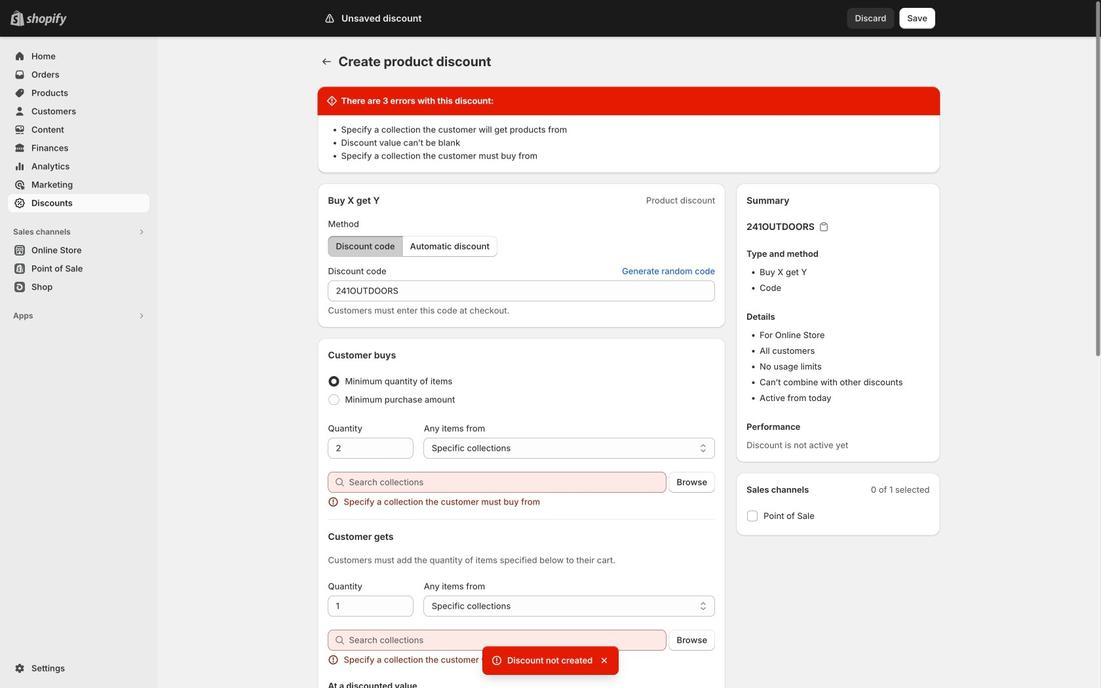 Task type: locate. For each thing, give the bounding box(es) containing it.
shopify image
[[26, 13, 67, 26]]

None text field
[[328, 438, 414, 459]]

None text field
[[328, 281, 716, 302], [328, 596, 414, 617], [328, 281, 716, 302], [328, 596, 414, 617]]

Search collections text field
[[349, 472, 667, 493]]



Task type: describe. For each thing, give the bounding box(es) containing it.
Search collections text field
[[349, 630, 667, 651]]



Task type: vqa. For each thing, say whether or not it's contained in the screenshot.
the rightmost the Discounts
no



